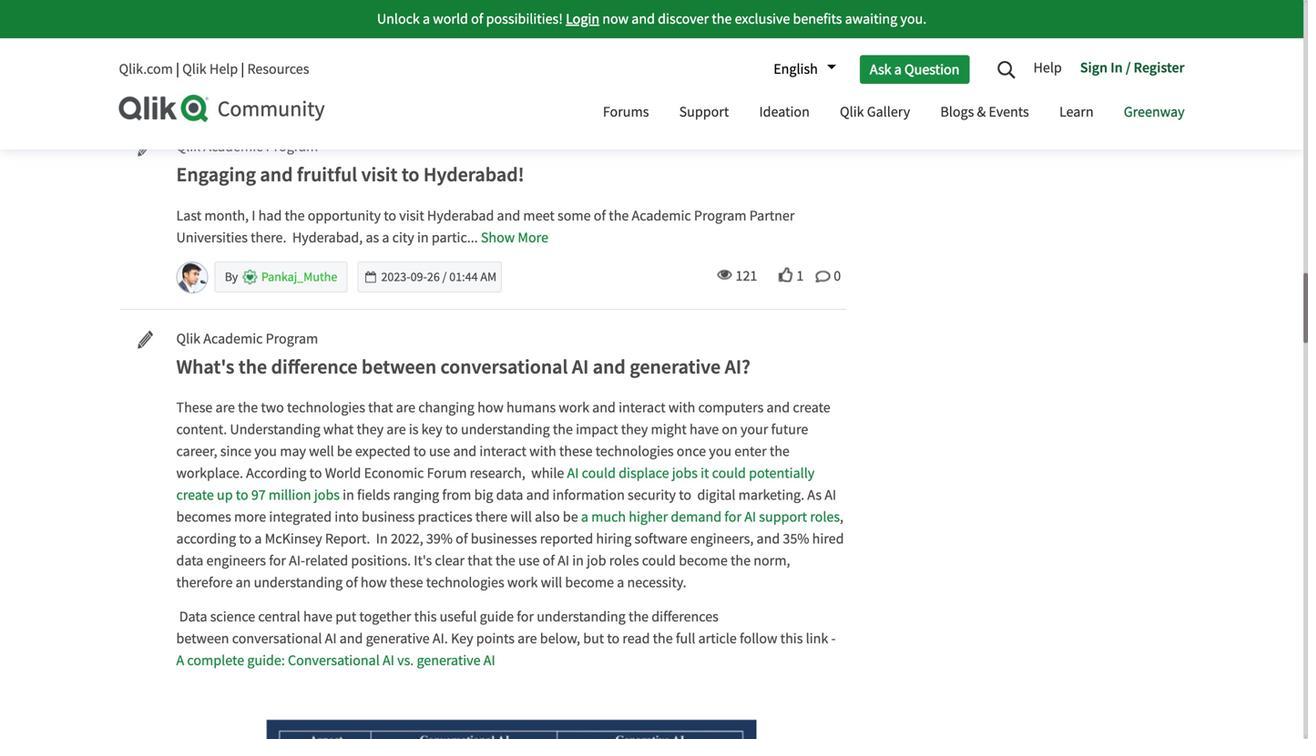 Task type: locate. For each thing, give the bounding box(es) containing it.
1 horizontal spatial on
[[722, 420, 738, 439]]

into up today
[[278, 14, 302, 33]]

academic inside last month, i had the opportunity to visit hyderabad and meet some of the academic program partner universities there.  hyderabad, as a city in partic...
[[632, 206, 691, 225]]

will inside in fields ranging from big data and information security to  digital marketing. as ai becomes more integrated into business practices there will also be
[[511, 508, 532, 526]]

that right clear
[[468, 552, 493, 570]]

jobs left it
[[672, 464, 698, 483]]

more for meet
[[518, 228, 549, 247]]

0 vertical spatial technologies
[[287, 398, 365, 417]]

we
[[235, 14, 252, 33], [357, 14, 375, 33], [287, 36, 304, 55]]

1 vertical spatial qlik academic program link
[[176, 329, 318, 349]]

month,
[[204, 206, 249, 225]]

generative left ai?
[[630, 354, 721, 379]]

interact up the ai could displace jobs it could potentially create up to 97 million jobs
[[480, 442, 527, 461]]

0 vertical spatial by
[[225, 76, 241, 93]]

into inside in fields ranging from big data and information security to  digital marketing. as ai becomes more integrated into business practices there will also be
[[335, 508, 359, 526]]

be inside these are the two technologies that are changing how humans work and interact with computers and create content. understanding what they are is key to understanding the impact they might have on your future career, since you may well be expected to use and interact with these technologies once you enter the workplace.
[[337, 442, 352, 461]]

1 vertical spatial create
[[176, 486, 214, 505]]

the right discover
[[712, 10, 732, 28]]

0 vertical spatial with
[[669, 398, 696, 417]]

2 vertical spatial for
[[517, 608, 534, 626]]

in up positions. at left bottom
[[376, 530, 388, 548]]

employee image for 5
[[242, 77, 257, 93]]

ai inside qlik academic program what's the difference between conversational ai and generative ai?
[[572, 354, 589, 379]]

2 qlik academic program link from the top
[[176, 329, 318, 349]]

forums
[[603, 103, 649, 121]]

1 horizontal spatial could
[[642, 552, 676, 570]]

into up report. in the left of the page
[[335, 508, 359, 526]]

0 vertical spatial show more
[[456, 36, 523, 55]]

you up it
[[709, 442, 732, 461]]

a
[[423, 10, 430, 28], [330, 36, 338, 55], [895, 60, 902, 79], [382, 228, 390, 247], [581, 508, 589, 526], [255, 530, 262, 548], [617, 573, 624, 592]]

menu bar containing forums
[[589, 87, 1199, 140]]

work up guide
[[507, 573, 538, 592]]

job
[[587, 552, 606, 570]]

starting
[[400, 14, 447, 33]]

qlik help link
[[182, 60, 238, 78]]

once
[[677, 442, 706, 461]]

data up therefore
[[176, 552, 204, 570]]

on
[[381, 36, 397, 55], [722, 420, 738, 439]]

hollyjohnson image
[[177, 70, 207, 100]]

these
[[176, 398, 213, 417]]

the left new on the left of page
[[449, 14, 469, 33]]

ai right as
[[825, 486, 837, 505]]

they left might
[[621, 420, 648, 439]]

content.
[[176, 420, 227, 439]]

show more down meet
[[481, 228, 549, 247]]

menu bar
[[589, 87, 1199, 140]]

that up expected at the left bottom of the page
[[368, 398, 393, 417]]

2 they from the left
[[621, 420, 648, 439]]

to inside last month, i had the opportunity to visit hyderabad and meet some of the academic program partner universities there.  hyderabad, as a city in partic...
[[384, 206, 396, 225]]

0 vertical spatial have
[[690, 420, 719, 439]]

0 horizontal spatial use
[[429, 442, 450, 461]]

login link
[[566, 10, 600, 28]]

1 horizontal spatial interact
[[619, 398, 666, 417]]

future
[[771, 420, 809, 439]]

program left the partner
[[694, 206, 747, 225]]

engineers,
[[691, 530, 754, 548]]

0 vertical spatial in
[[417, 228, 429, 247]]

resources link
[[247, 60, 309, 78]]

jobs
[[672, 464, 698, 483], [314, 486, 340, 505]]

engaging
[[176, 162, 256, 187]]

1 vertical spatial have
[[303, 608, 333, 626]]

0 vertical spatial be
[[337, 442, 352, 461]]

understanding inside 'data science central have put together this useful guide for understanding the differences between conversational ai and generative ai. key points are below, but to read the full article follow this link - a complete guide: conversational ai vs. generative ai'
[[537, 608, 626, 626]]

show for the
[[456, 36, 490, 55]]

1 vertical spatial that
[[368, 398, 393, 417]]

are right the "points"
[[518, 629, 537, 648]]

1 horizontal spatial /
[[1126, 58, 1131, 77]]

use inside these are the two technologies that are changing how humans work and interact with computers and create content. understanding what they are is key to understanding the impact they might have on your future career, since you may well be expected to use and interact with these technologies once you enter the workplace.
[[429, 442, 450, 461]]

expected
[[355, 442, 411, 461]]

technologies down clear
[[426, 573, 505, 592]]

to inside , according to a mckinsey report.
[[239, 530, 252, 548]]

with up while
[[530, 442, 556, 461]]

have
[[690, 420, 719, 439], [303, 608, 333, 626]]

program for engaging and fruitful visit to hyderabad!
[[266, 137, 318, 156]]

events
[[989, 103, 1029, 121]]

program up difference
[[266, 329, 318, 348]]

blog image
[[125, 137, 156, 159], [125, 329, 156, 351]]

on inside now that we are into october we are starting the new academic year by introducing students to the power of qlik sense! today we ran a hands on qlik se...
[[381, 36, 397, 55]]

1 blog image from the top
[[125, 137, 156, 159]]

on inside these are the two technologies that are changing how humans work and interact with computers and create content. understanding what they are is key to understanding the impact they might have on your future career, since you may well be expected to use and interact with these technologies once you enter the workplace.
[[722, 420, 738, 439]]

science
[[210, 608, 255, 626]]

and
[[632, 10, 655, 28], [260, 162, 293, 187], [497, 206, 521, 225], [593, 354, 626, 379], [592, 398, 616, 417], [767, 398, 790, 417], [453, 442, 477, 461], [526, 486, 550, 505], [757, 530, 780, 548], [340, 629, 363, 648]]

academic
[[203, 137, 263, 156], [632, 206, 691, 225], [203, 329, 263, 348]]

technologies up displace
[[596, 442, 674, 461]]

big
[[474, 486, 493, 505]]

1 vertical spatial program
[[694, 206, 747, 225]]

help
[[1034, 58, 1062, 77], [210, 60, 238, 78]]

while
[[531, 464, 564, 483]]

since
[[220, 442, 252, 461]]

like image inside 5 link
[[779, 75, 793, 90]]

qlik down now
[[176, 36, 201, 55]]

show down new on the left of page
[[456, 36, 490, 55]]

partner
[[750, 206, 795, 225]]

show more for meet
[[481, 228, 549, 247]]

0 vertical spatial generative
[[630, 354, 721, 379]]

that up sense!
[[207, 14, 232, 33]]

0 vertical spatial on
[[381, 36, 397, 55]]

these inside these are the two technologies that are changing how humans work and interact with computers and create content. understanding what they are is key to understanding the impact they might have on your future career, since you may well be expected to use and interact with these technologies once you enter the workplace.
[[559, 442, 593, 461]]

by
[[225, 76, 241, 93], [225, 269, 241, 285]]

0 horizontal spatial data
[[176, 552, 204, 570]]

interact
[[619, 398, 666, 417], [480, 442, 527, 461]]

qlik.com link
[[119, 60, 173, 78]]

1 vertical spatial show
[[481, 228, 515, 247]]

unlock
[[377, 10, 420, 28]]

work inside these are the two technologies that are changing how humans work and interact with computers and create content. understanding what they are is key to understanding the impact they might have on your future career, since you may well be expected to use and interact with these technologies once you enter the workplace.
[[559, 398, 590, 417]]

to down more
[[239, 530, 252, 548]]

0 vertical spatial create
[[793, 398, 831, 417]]

they up expected at the left bottom of the page
[[357, 420, 384, 439]]

0 vertical spatial employee image
[[242, 77, 257, 93]]

blog image for what's the difference between conversational ai and generative ai?
[[125, 329, 156, 351]]

0
[[834, 266, 841, 285]]

how down positions. at left bottom
[[361, 573, 387, 592]]

0 horizontal spatial how
[[361, 573, 387, 592]]

1 qlik academic program link from the top
[[176, 137, 318, 157]]

technologies
[[287, 398, 365, 417], [596, 442, 674, 461], [426, 573, 505, 592]]

employee image
[[242, 77, 257, 93], [242, 270, 257, 285]]

1 horizontal spatial with
[[669, 398, 696, 417]]

0 vertical spatial blog image
[[125, 137, 156, 159]]

we left ran
[[287, 36, 304, 55]]

in inside in 2022, 39% of businesses reported hiring software engineers, and 35% hired data engineers for ai-related positions. it's clear that the use of ai in job roles could become the norm, therefore an understanding of how these
[[572, 552, 584, 570]]

learn
[[1060, 103, 1094, 121]]

qlik academic program link for engaging
[[176, 137, 318, 157]]

show for and
[[481, 228, 515, 247]]

like image left 1 at top right
[[779, 267, 793, 282]]

understanding up "but"
[[537, 608, 626, 626]]

2 employee image from the top
[[242, 270, 257, 285]]

ai?
[[725, 354, 751, 379]]

changing
[[418, 398, 475, 417]]

use up forum
[[429, 442, 450, 461]]

academic up 'what's'
[[203, 329, 263, 348]]

in left job
[[572, 552, 584, 570]]

1 vertical spatial blog image
[[125, 329, 156, 351]]

2 by from the top
[[225, 269, 241, 285]]

in right city
[[417, 228, 429, 247]]

and inside qlik academic program engaging and fruitful visit to hyderabad!
[[260, 162, 293, 187]]

program inside qlik academic program engaging and fruitful visit to hyderabad!
[[266, 137, 318, 156]]

understanding
[[461, 420, 550, 439], [254, 573, 343, 592], [537, 608, 626, 626]]

become down job
[[565, 573, 614, 592]]

in right sign
[[1111, 58, 1123, 77]]

will left also
[[511, 508, 532, 526]]

0 vertical spatial data
[[496, 486, 523, 505]]

therefore
[[176, 573, 233, 592]]

1 horizontal spatial in
[[417, 228, 429, 247]]

1 | from the left
[[176, 60, 179, 78]]

0 vertical spatial visit
[[361, 162, 398, 187]]

information
[[553, 486, 625, 505]]

1 by from the top
[[225, 76, 241, 93]]

qlik inside qlik academic program what's the difference between conversational ai and generative ai?
[[176, 329, 201, 348]]

roles down hiring
[[609, 552, 639, 570]]

community link
[[119, 95, 571, 123]]

this up ai.
[[414, 608, 437, 626]]

in inside last month, i had the opportunity to visit hyderabad and meet some of the academic program partner universities there.  hyderabad, as a city in partic...
[[417, 228, 429, 247]]

visit right the fruitful
[[361, 162, 398, 187]]

2 vertical spatial in
[[572, 552, 584, 570]]

ai down the "points"
[[484, 651, 495, 670]]

employee image for 1
[[242, 270, 257, 285]]

is
[[409, 420, 419, 439]]

1 horizontal spatial these
[[559, 442, 593, 461]]

show up 'am'
[[481, 228, 515, 247]]

how left humans
[[478, 398, 504, 417]]

ai inside the ai could displace jobs it could potentially create up to 97 million jobs
[[567, 464, 579, 483]]

ai down reported
[[558, 552, 570, 570]]

qlik up engaging
[[176, 137, 201, 156]]

could down software
[[642, 552, 676, 570]]

a right ran
[[330, 36, 338, 55]]

be up world on the bottom left of page
[[337, 442, 352, 461]]

1 horizontal spatial become
[[679, 552, 728, 570]]

october
[[305, 14, 354, 33]]

show more for new
[[456, 36, 523, 55]]

1 vertical spatial understanding
[[254, 573, 343, 592]]

use inside in 2022, 39% of businesses reported hiring software engineers, and 35% hired data engineers for ai-related positions. it's clear that the use of ai in job roles could become the norm, therefore an understanding of how these
[[519, 552, 540, 570]]

0 horizontal spatial on
[[381, 36, 397, 55]]

1 horizontal spatial how
[[478, 398, 504, 417]]

in down world on the bottom left of page
[[343, 486, 354, 505]]

qlik down the starting
[[400, 36, 424, 55]]

0 vertical spatial academic
[[203, 137, 263, 156]]

|
[[176, 60, 179, 78], [241, 60, 244, 78]]

0 vertical spatial jobs
[[672, 464, 698, 483]]

1 vertical spatial in
[[376, 530, 388, 548]]

2 you from the left
[[709, 442, 732, 461]]

1 horizontal spatial in
[[1111, 58, 1123, 77]]

like image for 5
[[779, 75, 793, 90]]

0 horizontal spatial technologies
[[287, 398, 365, 417]]

academic inside qlik academic program engaging and fruitful visit to hyderabad!
[[203, 137, 263, 156]]

and inside last month, i had the opportunity to visit hyderabad and meet some of the academic program partner universities there.  hyderabad, as a city in partic...
[[497, 206, 521, 225]]

qlik gallery
[[840, 103, 910, 121]]

complete
[[187, 651, 244, 670]]

2 vertical spatial that
[[468, 552, 493, 570]]

1 vertical spatial jobs
[[314, 486, 340, 505]]

on down "computers"
[[722, 420, 738, 439]]

the left full at bottom
[[653, 629, 673, 648]]

academic
[[501, 14, 560, 33]]

academic for engaging and fruitful visit to hyderabad!
[[203, 137, 263, 156]]

sense!
[[203, 36, 244, 55]]

program inside qlik academic program what's the difference between conversational ai and generative ai?
[[266, 329, 318, 348]]

ai up impact
[[572, 354, 589, 379]]

show more link
[[456, 36, 523, 55], [481, 228, 549, 247]]

new
[[472, 14, 498, 33]]

academic inside qlik academic program what's the difference between conversational ai and generative ai?
[[203, 329, 263, 348]]

from
[[442, 486, 471, 505]]

create up the future
[[793, 398, 831, 417]]

we up the hands
[[357, 14, 375, 33]]

you down understanding at the left bottom of page
[[254, 442, 277, 461]]

the left power
[[755, 14, 775, 33]]

0 vertical spatial roles
[[810, 508, 840, 526]]

2 vertical spatial program
[[266, 329, 318, 348]]

blogs & events
[[941, 103, 1029, 121]]

1 vertical spatial work
[[507, 573, 538, 592]]

technologies work will become a necessity.
[[426, 573, 687, 592]]

key
[[422, 420, 443, 439]]

what's the difference between conversational ai and generative ai? link
[[176, 354, 846, 379]]

0 vertical spatial become
[[679, 552, 728, 570]]

1 like image from the top
[[779, 75, 793, 90]]

0 horizontal spatial will
[[511, 508, 532, 526]]

0 horizontal spatial help
[[210, 60, 238, 78]]

more down meet
[[518, 228, 549, 247]]

full
[[676, 629, 696, 648]]

1 horizontal spatial |
[[241, 60, 244, 78]]

become inside in 2022, 39% of businesses reported hiring software engineers, and 35% hired data engineers for ai-related positions. it's clear that the use of ai in job roles could become the norm, therefore an understanding of how these
[[679, 552, 728, 570]]

to right "but"
[[607, 629, 620, 648]]

technologies up the what
[[287, 398, 365, 417]]

a down more
[[255, 530, 262, 548]]

for
[[725, 508, 742, 526], [269, 552, 286, 570], [517, 608, 534, 626]]

1 vertical spatial use
[[519, 552, 540, 570]]

replies image
[[816, 269, 830, 284]]

to left 97
[[236, 486, 248, 505]]

will down reported
[[541, 573, 562, 592]]

there
[[476, 508, 508, 526]]

1 horizontal spatial you
[[709, 442, 732, 461]]

1 horizontal spatial we
[[287, 36, 304, 55]]

/ left the register in the top of the page
[[1126, 58, 1131, 77]]

/ right 26
[[442, 269, 447, 285]]

program inside last month, i had the opportunity to visit hyderabad and meet some of the academic program partner universities there.  hyderabad, as a city in partic...
[[694, 206, 747, 225]]

visit
[[361, 162, 398, 187], [399, 206, 424, 225]]

more down possibilities! on the left top
[[492, 36, 523, 55]]

you
[[254, 442, 277, 461], [709, 442, 732, 461]]

0 horizontal spatial in
[[376, 530, 388, 548]]

like image
[[779, 75, 793, 90], [779, 267, 793, 282]]

understanding down humans
[[461, 420, 550, 439]]

1 horizontal spatial have
[[690, 420, 719, 439]]

qlik inside "link"
[[840, 103, 864, 121]]

0 horizontal spatial become
[[565, 573, 614, 592]]

these inside in 2022, 39% of businesses reported hiring software engineers, and 35% hired data engineers for ai-related positions. it's clear that the use of ai in job roles could become the norm, therefore an understanding of how these
[[390, 573, 423, 592]]

0 horizontal spatial |
[[176, 60, 179, 78]]

0 horizontal spatial roles
[[609, 552, 639, 570]]

universities
[[176, 228, 248, 247]]

/ inside sign in / register link
[[1126, 58, 1131, 77]]

generative inside qlik academic program what's the difference between conversational ai and generative ai?
[[630, 354, 721, 379]]

to
[[739, 14, 752, 33], [402, 162, 420, 187], [384, 206, 396, 225], [446, 420, 458, 439], [414, 442, 426, 461], [309, 464, 322, 483], [236, 486, 248, 505], [239, 530, 252, 548], [607, 629, 620, 648]]

work
[[559, 398, 590, 417], [507, 573, 538, 592]]

academic for what's the difference between conversational ai and generative ai?
[[203, 329, 263, 348]]

2 horizontal spatial could
[[712, 464, 746, 483]]

could right it
[[712, 464, 746, 483]]

generative
[[630, 354, 721, 379], [366, 629, 430, 648], [417, 651, 481, 670]]

0 horizontal spatial they
[[357, 420, 384, 439]]

0 vertical spatial for
[[725, 508, 742, 526]]

show more link down meet
[[481, 228, 549, 247]]

roles inside in 2022, 39% of businesses reported hiring software engineers, and 35% hired data engineers for ai-related positions. it's clear that the use of ai in job roles could become the norm, therefore an understanding of how these
[[609, 552, 639, 570]]

in
[[417, 228, 429, 247], [343, 486, 354, 505], [572, 552, 584, 570]]

0 vertical spatial into
[[278, 14, 302, 33]]

digital
[[698, 486, 736, 505]]

0 horizontal spatial interact
[[480, 442, 527, 461]]

business
[[362, 508, 415, 526]]

0 horizontal spatial for
[[269, 552, 286, 570]]

0 vertical spatial understanding
[[461, 420, 550, 439]]

views image
[[718, 267, 732, 282]]

we up sense!
[[235, 14, 252, 33]]

1 horizontal spatial will
[[541, 573, 562, 592]]

like image inside 1 link
[[779, 267, 793, 282]]

are right these at the left
[[216, 398, 235, 417]]

show more link down new on the left of page
[[456, 36, 523, 55]]

2 vertical spatial understanding
[[537, 608, 626, 626]]

employee image left pankaj_muthe link
[[242, 270, 257, 285]]

1 horizontal spatial visit
[[399, 206, 424, 225]]

0 vertical spatial /
[[1126, 58, 1131, 77]]

ideation
[[759, 103, 810, 121]]

1 employee image from the top
[[242, 77, 257, 93]]

generative up vs.
[[366, 629, 430, 648]]

be inside in fields ranging from big data and information security to  digital marketing. as ai becomes more integrated into business practices there will also be
[[563, 508, 578, 526]]

| down sense!
[[241, 60, 244, 78]]

more
[[492, 36, 523, 55], [518, 228, 549, 247]]

with
[[669, 398, 696, 417], [530, 442, 556, 461]]

use
[[429, 442, 450, 461], [519, 552, 540, 570]]

these are the two technologies that are changing how humans work and interact with computers and create content. understanding what they are is key to understanding the impact they might have on your future career, since you may well be expected to use and interact with these technologies once you enter the workplace.
[[176, 398, 831, 483]]

have left put
[[303, 608, 333, 626]]

1 vertical spatial this
[[781, 629, 803, 648]]

of right some
[[594, 206, 606, 225]]

1 horizontal spatial use
[[519, 552, 540, 570]]

0 vertical spatial more
[[492, 36, 523, 55]]

by down sense!
[[225, 76, 241, 93]]

these down impact
[[559, 442, 593, 461]]

1 vertical spatial show more
[[481, 228, 549, 247]]

that inside now that we are into october we are starting the new academic year by introducing students to the power of qlik sense! today we ran a hands on qlik se...
[[207, 14, 232, 33]]

for right guide
[[517, 608, 534, 626]]

hyderabad!
[[424, 162, 525, 187]]

to right students
[[739, 14, 752, 33]]

and inside 'data science central have put together this useful guide for understanding the differences between conversational ai and generative ai. key points are below, but to read the full article follow this link - a complete guide: conversational ai vs. generative ai'
[[340, 629, 363, 648]]

create inside these are the two technologies that are changing how humans work and interact with computers and create content. understanding what they are is key to understanding the impact they might have on your future career, since you may well be expected to use and interact with these technologies once you enter the workplace.
[[793, 398, 831, 417]]

discover
[[658, 10, 709, 28]]

qlik image
[[119, 95, 210, 122]]

1 vertical spatial in
[[343, 486, 354, 505]]

1 vertical spatial on
[[722, 420, 738, 439]]

a inside now that we are into october we are starting the new academic year by introducing students to the power of qlik sense! today we ran a hands on qlik se...
[[330, 36, 338, 55]]

data science central have put together this useful guide for understanding the differences between conversational ai and generative ai. key points are below, but to read the full article follow this link - a complete guide: conversational ai vs. generative ai
[[176, 608, 836, 670]]

2 blog image from the top
[[125, 329, 156, 351]]

1 horizontal spatial roles
[[810, 508, 840, 526]]

2 horizontal spatial in
[[572, 552, 584, 570]]

could up information
[[582, 464, 616, 483]]

possibilities!
[[486, 10, 563, 28]]

2 vertical spatial academic
[[203, 329, 263, 348]]

norm,
[[754, 552, 790, 570]]

conversational
[[441, 354, 568, 379]]

have inside these are the two technologies that are changing how humans work and interact with computers and create content. understanding what they are is key to understanding the impact they might have on your future career, since you may well be expected to use and interact with these technologies once you enter the workplace.
[[690, 420, 719, 439]]

program down community
[[266, 137, 318, 156]]

2 like image from the top
[[779, 267, 793, 282]]

ai left vs.
[[383, 651, 394, 670]]

1 vertical spatial roles
[[609, 552, 639, 570]]

0 vertical spatial this
[[414, 608, 437, 626]]

qlik academic program link for what's
[[176, 329, 318, 349]]

as
[[366, 228, 379, 247]]

2 horizontal spatial technologies
[[596, 442, 674, 461]]

and inside in fields ranging from big data and information security to  digital marketing. as ai becomes more integrated into business practices there will also be
[[526, 486, 550, 505]]

1 vertical spatial generative
[[366, 629, 430, 648]]

0 vertical spatial these
[[559, 442, 593, 461]]

up
[[217, 486, 233, 505]]

0 horizontal spatial create
[[176, 486, 214, 505]]

0 vertical spatial show more link
[[456, 36, 523, 55]]

show more down new on the left of page
[[456, 36, 523, 55]]

jobs down world on the bottom left of page
[[314, 486, 340, 505]]

are inside 'data science central have put together this useful guide for understanding the differences between conversational ai and generative ai. key points are below, but to read the full article follow this link - a complete guide: conversational ai vs. generative ai'
[[518, 629, 537, 648]]



Task type: vqa. For each thing, say whether or not it's contained in the screenshot.
experts,
no



Task type: describe. For each thing, give the bounding box(es) containing it.
understanding inside in 2022, 39% of businesses reported hiring software engineers, and 35% hired data engineers for ai-related positions. it's clear that the use of ai in job roles could become the norm, therefore an understanding of how these
[[254, 573, 343, 592]]

blogs & events button
[[927, 87, 1043, 140]]

qlik down sense!
[[182, 60, 207, 78]]

the left impact
[[553, 420, 573, 439]]

1 horizontal spatial jobs
[[672, 464, 698, 483]]

by for 5
[[225, 76, 241, 93]]

to inside the ai could displace jobs it could potentially create up to 97 million jobs
[[236, 486, 248, 505]]

could inside in 2022, 39% of businesses reported hiring software engineers, and 35% hired data engineers for ai-related positions. it's clear that the use of ai in job roles could become the norm, therefore an understanding of how these
[[642, 552, 676, 570]]

the up read
[[629, 608, 649, 626]]

an
[[236, 573, 251, 592]]

2 vertical spatial generative
[[417, 651, 481, 670]]

of right 39%
[[456, 530, 468, 548]]

how inside in 2022, 39% of businesses reported hiring software engineers, and 35% hired data engineers for ai-related positions. it's clear that the use of ai in job roles could become the norm, therefore an understanding of how these
[[361, 573, 387, 592]]

a down information
[[581, 508, 589, 526]]

show more link for meet
[[481, 228, 549, 247]]

and inside qlik academic program what's the difference between conversational ai and generative ai?
[[593, 354, 626, 379]]

career,
[[176, 442, 217, 461]]

ai.
[[433, 629, 448, 648]]

by for 1
[[225, 269, 241, 285]]

last month, i had the opportunity to visit hyderabad and meet some of the academic program partner universities there.  hyderabad, as a city in partic...
[[176, 206, 795, 247]]

qlik academic program engaging and fruitful visit to hyderabad!
[[176, 137, 525, 187]]

last
[[176, 206, 201, 225]]

into inside now that we are into october we are starting the new academic year by introducing students to the power of qlik sense! today we ran a hands on qlik se...
[[278, 14, 302, 33]]

world
[[325, 464, 361, 483]]

show more link for new
[[456, 36, 523, 55]]

a left world
[[423, 10, 430, 28]]

data inside in fields ranging from big data and information security to  digital marketing. as ai becomes more integrated into business practices there will also be
[[496, 486, 523, 505]]

ai inside in fields ranging from big data and information security to  digital marketing. as ai becomes more integrated into business practices there will also be
[[825, 486, 837, 505]]

in inside in 2022, 39% of businesses reported hiring software engineers, and 35% hired data engineers for ai-related positions. it's clear that the use of ai in job roles could become the norm, therefore an understanding of how these
[[376, 530, 388, 548]]

a inside last month, i had the opportunity to visit hyderabad and meet some of the academic program partner universities there.  hyderabad, as a city in partic...
[[382, 228, 390, 247]]

two
[[261, 398, 284, 417]]

to down is
[[414, 442, 426, 461]]

that inside these are the two technologies that are changing how humans work and interact with computers and create content. understanding what they are is key to understanding the impact they might have on your future career, since you may well be expected to use and interact with these technologies once you enter the workplace.
[[368, 398, 393, 417]]

are up the hands
[[377, 14, 397, 33]]

according to world economic forum research,  while
[[246, 464, 567, 483]]

data inside in 2022, 39% of businesses reported hiring software engineers, and 35% hired data engineers for ai-related positions. it's clear that the use of ai in job roles could become the norm, therefore an understanding of how these
[[176, 552, 204, 570]]

the right had
[[285, 206, 305, 225]]

in 2022, 39% of businesses reported hiring software engineers, and 35% hired data engineers for ai-related positions. it's clear that the use of ai in job roles could become the norm, therefore an understanding of how these
[[176, 530, 844, 592]]

are up is
[[396, 398, 416, 417]]

some
[[558, 206, 591, 225]]

2 horizontal spatial for
[[725, 508, 742, 526]]

2 vertical spatial technologies
[[426, 573, 505, 592]]

forum
[[427, 464, 467, 483]]

forums button
[[589, 87, 663, 140]]

pankaj_muthe
[[261, 269, 337, 285]]

0 horizontal spatial this
[[414, 608, 437, 626]]

clear
[[435, 552, 465, 570]]

program for what's the difference between conversational ai and generative ai?
[[266, 329, 318, 348]]

by
[[592, 14, 607, 33]]

of inside now that we are into october we are starting the new academic year by introducing students to the power of qlik sense! today we ran a hands on qlik se...
[[819, 14, 831, 33]]

put
[[336, 608, 357, 626]]

pankaj_muthe image
[[177, 262, 207, 292]]

what's
[[176, 354, 235, 379]]

ai could displace jobs it could potentially create up to 97 million jobs link
[[176, 464, 815, 505]]

a right ask
[[895, 60, 902, 79]]

understanding inside these are the two technologies that are changing how humans work and interact with computers and create content. understanding what they are is key to understanding the impact they might have on your future career, since you may well be expected to use and interact with these technologies once you enter the workplace.
[[461, 420, 550, 439]]

report.
[[325, 530, 370, 548]]

engaging and fruitful visit to hyderabad! link
[[176, 162, 846, 187]]

key
[[451, 629, 473, 648]]

the inside qlik academic program what's the difference between conversational ai and generative ai?
[[239, 354, 267, 379]]

guide
[[480, 608, 514, 626]]

2 | from the left
[[241, 60, 244, 78]]

1 vertical spatial interact
[[480, 442, 527, 461]]

35%
[[783, 530, 810, 548]]

well
[[309, 442, 334, 461]]

visit inside qlik academic program engaging and fruitful visit to hyderabad!
[[361, 162, 398, 187]]

it's
[[414, 552, 432, 570]]

how inside these are the two technologies that are changing how humans work and interact with computers and create content. understanding what they are is key to understanding the impact they might have on your future career, since you may well be expected to use and interact with these technologies once you enter the workplace.
[[478, 398, 504, 417]]

and inside in 2022, 39% of businesses reported hiring software engineers, and 35% hired data engineers for ai-related positions. it's clear that the use of ai in job roles could become the norm, therefore an understanding of how these
[[757, 530, 780, 548]]

0 horizontal spatial could
[[582, 464, 616, 483]]

1 horizontal spatial help
[[1034, 58, 1062, 77]]

impact
[[576, 420, 618, 439]]

0 vertical spatial in
[[1111, 58, 1123, 77]]

resources
[[247, 60, 309, 78]]

0 vertical spatial interact
[[619, 398, 666, 417]]

displace
[[619, 464, 669, 483]]

to down well
[[309, 464, 322, 483]]

sign
[[1081, 58, 1108, 77]]

a inside , according to a mckinsey report.
[[255, 530, 262, 548]]

hands
[[340, 36, 378, 55]]

0 horizontal spatial we
[[235, 14, 252, 33]]

the right some
[[609, 206, 629, 225]]

together
[[359, 608, 411, 626]]

according
[[246, 464, 307, 483]]

to inside now that we are into october we are starting the new academic year by introducing students to the power of qlik sense! today we ran a hands on qlik se...
[[739, 14, 752, 33]]

practices
[[418, 508, 473, 526]]

97
[[251, 486, 266, 505]]

year
[[563, 14, 589, 33]]

support
[[679, 103, 729, 121]]

mckinsey
[[265, 530, 322, 548]]

0 horizontal spatial jobs
[[314, 486, 340, 505]]

of down related
[[346, 573, 358, 592]]

like image for 1
[[779, 267, 793, 282]]

09-
[[411, 269, 427, 285]]

now that we are into october we are starting the new academic year by introducing students to the power of qlik sense! today we ran a hands on qlik se...
[[176, 14, 831, 55]]

1 horizontal spatial this
[[781, 629, 803, 648]]

in inside in fields ranging from big data and information security to  digital marketing. as ai becomes more integrated into business practices there will also be
[[343, 486, 354, 505]]

1 vertical spatial technologies
[[596, 442, 674, 461]]

demand
[[671, 508, 722, 526]]

sign in / register
[[1081, 58, 1185, 77]]

in fields ranging from big data and information security to  digital marketing. as ai becomes more integrated into business practices there will also be
[[176, 486, 837, 526]]

of right world
[[471, 10, 483, 28]]

visit inside last month, i had the opportunity to visit hyderabad and meet some of the academic program partner universities there.  hyderabad, as a city in partic...
[[399, 206, 424, 225]]

workplace.
[[176, 464, 243, 483]]

to right the key
[[446, 420, 458, 439]]

ai down marketing.
[[745, 508, 756, 526]]

are up today
[[255, 14, 275, 33]]

a much higher demand for ai support roles link
[[578, 508, 840, 526]]

the left two
[[238, 398, 258, 417]]

humans
[[507, 398, 556, 417]]

businesses
[[471, 530, 537, 548]]

city
[[392, 228, 414, 247]]

a left the necessity.
[[617, 573, 624, 592]]

2 horizontal spatial we
[[357, 14, 375, 33]]

qlik inside qlik academic program engaging and fruitful visit to hyderabad!
[[176, 137, 201, 156]]

qlik academic program what's the difference between conversational ai and generative ai?
[[176, 329, 751, 379]]

sign in / register link
[[1071, 52, 1185, 87]]

qlik.com
[[119, 60, 173, 78]]

ai inside in 2022, 39% of businesses reported hiring software engineers, and 35% hired data engineers for ai-related positions. it's clear that the use of ai in job roles could become the norm, therefore an understanding of how these
[[558, 552, 570, 570]]

26
[[427, 269, 440, 285]]

i
[[252, 206, 256, 225]]

the up potentially
[[770, 442, 790, 461]]

1
[[797, 266, 804, 285]]

to inside 'data science central have put together this useful guide for understanding the differences between conversational ai and generative ai. key points are below, but to read the full article follow this link - a complete guide: conversational ai vs. generative ai'
[[607, 629, 620, 648]]

it
[[701, 464, 709, 483]]

exclusive
[[735, 10, 790, 28]]

, according to a mckinsey report.
[[176, 508, 844, 548]]

ai up 'conversational'
[[325, 629, 337, 648]]

that inside in 2022, 39% of businesses reported hiring software engineers, and 35% hired data engineers for ai-related positions. it's clear that the use of ai in job roles could become the norm, therefore an understanding of how these
[[468, 552, 493, 570]]

of inside last month, i had the opportunity to visit hyderabad and meet some of the academic program partner universities there.  hyderabad, as a city in partic...
[[594, 206, 606, 225]]

more for new
[[492, 36, 523, 55]]

1 vertical spatial with
[[530, 442, 556, 461]]

million
[[269, 486, 311, 505]]

of up technologies work will become a necessity.
[[543, 552, 555, 570]]

data
[[179, 608, 207, 626]]

1 link
[[765, 266, 804, 285]]

39%
[[426, 530, 453, 548]]

&
[[977, 103, 986, 121]]

121
[[736, 266, 758, 285]]

1 you from the left
[[254, 442, 277, 461]]

power
[[778, 14, 816, 33]]

for inside in 2022, 39% of businesses reported hiring software engineers, and 35% hired data engineers for ai-related positions. it's clear that the use of ai in job roles could become the norm, therefore an understanding of how these
[[269, 552, 286, 570]]

a complete guide: conversational ai vs. generative ai link
[[176, 651, 495, 670]]

higher
[[629, 508, 668, 526]]

the down businesses
[[496, 552, 516, 570]]

fruitful
[[297, 162, 357, 187]]

support
[[759, 508, 807, 526]]

create inside the ai could displace jobs it could potentially create up to 97 million jobs
[[176, 486, 214, 505]]

might
[[651, 420, 687, 439]]

support button
[[666, 87, 743, 140]]

2022,
[[391, 530, 423, 548]]

for inside 'data science central have put together this useful guide for understanding the differences between conversational ai and generative ai. key points are below, but to read the full article follow this link - a complete guide: conversational ai vs. generative ai'
[[517, 608, 534, 626]]

today
[[247, 36, 284, 55]]

fields
[[357, 486, 390, 505]]

points
[[476, 629, 515, 648]]

also
[[535, 508, 560, 526]]

have inside 'data science central have put together this useful guide for understanding the differences between conversational ai and generative ai. key points are below, but to read the full article follow this link - a complete guide: conversational ai vs. generative ai'
[[303, 608, 333, 626]]

the down engineers,
[[731, 552, 751, 570]]

positions.
[[351, 552, 411, 570]]

ran
[[307, 36, 327, 55]]

blog image for engaging and fruitful visit to hyderabad!
[[125, 137, 156, 159]]

now
[[603, 10, 629, 28]]

between
[[362, 354, 437, 379]]

1 they from the left
[[357, 420, 384, 439]]

greenway
[[1124, 103, 1185, 121]]

0 horizontal spatial /
[[442, 269, 447, 285]]

reported
[[540, 530, 593, 548]]

to inside qlik academic program engaging and fruitful visit to hyderabad!
[[402, 162, 420, 187]]

enter
[[735, 442, 767, 461]]

0 horizontal spatial work
[[507, 573, 538, 592]]

are left is
[[387, 420, 406, 439]]

1 vertical spatial will
[[541, 573, 562, 592]]

vs.
[[397, 651, 414, 670]]



